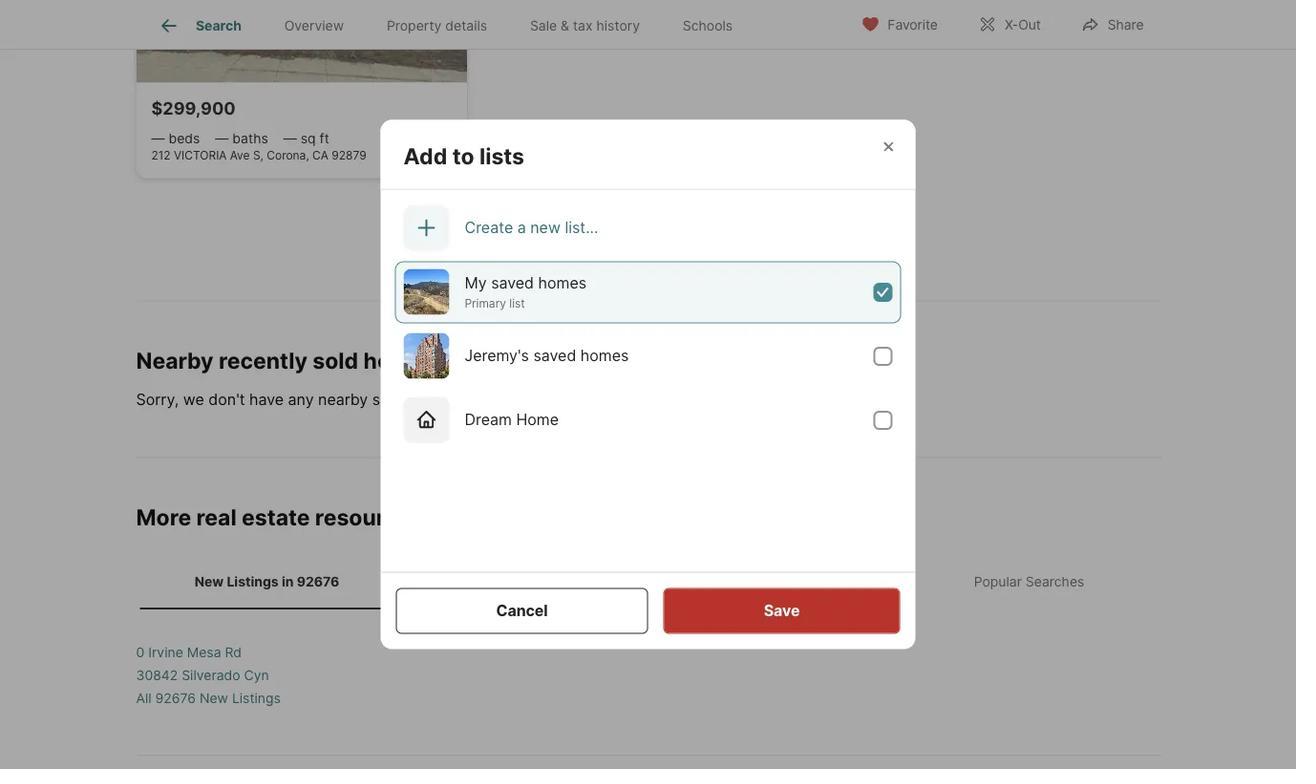 Task type: describe. For each thing, give the bounding box(es) containing it.
cancel
[[496, 601, 548, 620]]

— sq ft
[[284, 130, 329, 147]]

cities tab
[[394, 558, 648, 606]]

more
[[136, 504, 191, 531]]

share
[[1108, 17, 1144, 33]]

x-out button
[[962, 4, 1057, 43]]

save button
[[664, 588, 901, 634]]

more real estate resources heading
[[136, 504, 1160, 555]]

— baths
[[215, 130, 268, 147]]

listings inside the 30842 silverado cyn all 92676 new listings
[[232, 690, 281, 706]]

— for — baths
[[215, 130, 229, 147]]

beds
[[169, 130, 200, 147]]

30842 silverado cyn link
[[136, 667, 269, 683]]

homes for jeremy's saved homes
[[581, 346, 629, 365]]

property details tab
[[365, 3, 509, 49]]

nearby for nearby recently sold homes
[[136, 347, 214, 374]]

my
[[465, 274, 487, 292]]

a
[[518, 218, 526, 237]]

to inside dialog
[[453, 143, 474, 170]]

search
[[196, 17, 242, 34]]

sorry, we don't have any nearby similar homes to display.
[[136, 390, 549, 409]]

30842 silverado cyn all 92676 new listings
[[136, 667, 281, 706]]

sale
[[530, 17, 557, 34]]

saved for jeremy's
[[534, 346, 576, 365]]

homes for my saved homes primary list
[[538, 274, 587, 292]]

don't
[[209, 390, 245, 409]]

view more homes button
[[505, 209, 792, 254]]

estate
[[242, 504, 310, 531]]

favorite button
[[845, 4, 954, 43]]

new
[[530, 218, 561, 237]]

1 vertical spatial to
[[476, 390, 490, 409]]

212
[[151, 148, 171, 162]]

sq
[[301, 130, 316, 147]]

s,
[[253, 148, 264, 162]]

sale & tax history tab
[[509, 3, 662, 49]]

property details
[[387, 17, 487, 34]]

30842
[[136, 667, 178, 683]]

Dream Home checkbox
[[874, 411, 893, 430]]

nearby
[[318, 390, 368, 409]]

jeremy's
[[465, 346, 529, 365]]

create a new list...
[[465, 218, 599, 237]]

tax
[[573, 17, 593, 34]]

display.
[[495, 390, 549, 409]]

list box inside add to lists dialog
[[396, 262, 901, 454]]

My saved homes checkbox
[[874, 283, 893, 302]]

view
[[582, 222, 619, 241]]

all
[[136, 690, 152, 706]]

Jeremy's saved homes checkbox
[[874, 347, 893, 366]]

new inside the 30842 silverado cyn all 92676 new listings
[[200, 690, 228, 706]]

sorry,
[[136, 390, 179, 409]]

share button
[[1065, 4, 1160, 43]]

counties
[[772, 574, 828, 590]]

92676 inside the 30842 silverado cyn all 92676 new listings
[[155, 690, 196, 706]]

popular searches
[[974, 574, 1085, 590]]

add
[[404, 143, 447, 170]]

irvine
[[148, 644, 183, 660]]

nearby recently sold homes
[[136, 347, 436, 374]]

popular searches tab
[[902, 558, 1157, 606]]

baths
[[233, 130, 268, 147]]

all 92676 new listings link
[[136, 690, 281, 706]]

212 victoria ave s, corona, ca 92879
[[151, 148, 367, 162]]

popular
[[974, 574, 1022, 590]]

searches
[[1026, 574, 1085, 590]]

mesa
[[187, 644, 221, 660]]

any
[[288, 390, 314, 409]]

tab list containing new listings in 92676
[[136, 555, 1160, 609]]

cyn
[[244, 667, 269, 683]]

ft
[[320, 130, 329, 147]]

new inside tab
[[195, 574, 224, 590]]

nearby for nearby counties
[[722, 574, 768, 590]]

sale & tax history
[[530, 17, 640, 34]]

&
[[561, 17, 570, 34]]

corona,
[[267, 148, 309, 162]]

add to lists dialog
[[381, 120, 916, 649]]

0 irvine mesa rd link
[[136, 644, 242, 660]]

— for — beds
[[151, 130, 165, 147]]

real
[[196, 504, 237, 531]]

ave
[[230, 148, 250, 162]]

more real estate resources
[[136, 504, 423, 531]]

schools tab
[[662, 3, 754, 49]]

nearby counties
[[722, 574, 828, 590]]

cancel button
[[396, 588, 648, 634]]

photo of 250 e 30th st unit 5b, new york, ny 10016 image
[[404, 333, 450, 379]]

schools
[[683, 17, 733, 34]]

dream
[[465, 410, 512, 429]]

my saved homes primary list
[[465, 274, 587, 310]]

details
[[446, 17, 487, 34]]



Task type: vqa. For each thing, say whether or not it's contained in the screenshot.
an
no



Task type: locate. For each thing, give the bounding box(es) containing it.
1 vertical spatial 92676
[[155, 690, 196, 706]]

0 vertical spatial 92676
[[297, 574, 340, 590]]

0 vertical spatial listings
[[227, 574, 279, 590]]

3 — from the left
[[284, 130, 297, 147]]

saved up display.
[[534, 346, 576, 365]]

dream home
[[465, 410, 559, 429]]

— for — sq ft
[[284, 130, 297, 147]]

saved
[[491, 274, 534, 292], [534, 346, 576, 365]]

new
[[195, 574, 224, 590], [200, 690, 228, 706]]

0 vertical spatial nearby
[[136, 347, 214, 374]]

2 — from the left
[[215, 130, 229, 147]]

nearby counties tab
[[648, 558, 902, 606]]

saved inside my saved homes primary list
[[491, 274, 534, 292]]

primary
[[465, 296, 506, 310]]

homes inside my saved homes primary list
[[538, 274, 587, 292]]

nearby
[[136, 347, 214, 374], [722, 574, 768, 590]]

x-
[[1005, 17, 1019, 33]]

out
[[1019, 17, 1041, 33]]

search link
[[158, 14, 242, 37]]

add to lists element
[[404, 120, 548, 170]]

new down the silverado
[[200, 690, 228, 706]]

0 horizontal spatial nearby
[[136, 347, 214, 374]]

victoria
[[174, 148, 227, 162]]

to up dream
[[476, 390, 490, 409]]

in
[[282, 574, 294, 590]]

resources
[[315, 504, 423, 531]]

2 horizontal spatial —
[[284, 130, 297, 147]]

—
[[151, 130, 165, 147], [215, 130, 229, 147], [284, 130, 297, 147]]

save
[[764, 601, 800, 620]]

1 horizontal spatial 92676
[[297, 574, 340, 590]]

1 horizontal spatial to
[[476, 390, 490, 409]]

homes for view more homes
[[664, 222, 714, 241]]

create a new list... button
[[396, 197, 901, 258]]

92676 inside new listings in 92676 tab
[[297, 574, 340, 590]]

homes inside view more homes "button"
[[664, 222, 714, 241]]

we
[[183, 390, 204, 409]]

92879
[[332, 148, 367, 162]]

1 vertical spatial tab list
[[136, 555, 1160, 609]]

0 horizontal spatial —
[[151, 130, 165, 147]]

0
[[136, 644, 145, 660]]

new down the real
[[195, 574, 224, 590]]

overview tab
[[263, 3, 365, 49]]

new listings in 92676
[[195, 574, 340, 590]]

92676 down 30842
[[155, 690, 196, 706]]

home
[[516, 410, 559, 429]]

$299,900
[[151, 98, 236, 119]]

have
[[249, 390, 284, 409]]

create
[[465, 218, 513, 237]]

1 horizontal spatial —
[[215, 130, 229, 147]]

x-out
[[1005, 17, 1041, 33]]

view more homes
[[582, 222, 714, 241]]

— beds
[[151, 130, 200, 147]]

listings inside tab
[[227, 574, 279, 590]]

1 vertical spatial nearby
[[722, 574, 768, 590]]

list
[[510, 296, 525, 310]]

nearby inside nearby counties tab
[[722, 574, 768, 590]]

lists
[[480, 143, 525, 170]]

to right add
[[453, 143, 474, 170]]

saved up list
[[491, 274, 534, 292]]

1 tab list from the top
[[136, 0, 770, 49]]

recently
[[219, 347, 308, 374]]

list box
[[396, 262, 901, 454]]

more
[[623, 222, 661, 241]]

tab list
[[136, 0, 770, 49], [136, 555, 1160, 609]]

1 vertical spatial saved
[[534, 346, 576, 365]]

history
[[597, 17, 640, 34]]

0 vertical spatial saved
[[491, 274, 534, 292]]

1 vertical spatial listings
[[232, 690, 281, 706]]

92676 right in
[[297, 574, 340, 590]]

to
[[453, 143, 474, 170], [476, 390, 490, 409]]

listings down 'cyn'
[[232, 690, 281, 706]]

1 vertical spatial new
[[200, 690, 228, 706]]

listings
[[227, 574, 279, 590], [232, 690, 281, 706]]

— up victoria
[[215, 130, 229, 147]]

ca
[[313, 148, 329, 162]]

listings left in
[[227, 574, 279, 590]]

1 horizontal spatial nearby
[[722, 574, 768, 590]]

list box containing my saved homes
[[396, 262, 901, 454]]

0 vertical spatial tab list
[[136, 0, 770, 49]]

0 vertical spatial new
[[195, 574, 224, 590]]

saved for my
[[491, 274, 534, 292]]

tab list containing search
[[136, 0, 770, 49]]

0 horizontal spatial to
[[453, 143, 474, 170]]

similar
[[372, 390, 419, 409]]

overview
[[284, 17, 344, 34]]

add to lists
[[404, 143, 525, 170]]

0 vertical spatial to
[[453, 143, 474, 170]]

list...
[[565, 218, 599, 237]]

new listings in 92676 tab
[[140, 558, 394, 606]]

1 — from the left
[[151, 130, 165, 147]]

— up 212 in the top of the page
[[151, 130, 165, 147]]

rd
[[225, 644, 242, 660]]

0 horizontal spatial 92676
[[155, 690, 196, 706]]

property
[[387, 17, 442, 34]]

sold
[[313, 347, 358, 374]]

cities
[[503, 574, 539, 590]]

— up corona,
[[284, 130, 297, 147]]

nearby up sorry,
[[136, 347, 214, 374]]

2 tab list from the top
[[136, 555, 1160, 609]]

92676
[[297, 574, 340, 590], [155, 690, 196, 706]]

photo of 0 irvine mesa rd, silverado canyon, ca 92676 image
[[404, 269, 450, 315]]

jeremy's saved homes
[[465, 346, 629, 365]]

favorite
[[888, 17, 938, 33]]

photo of 212 victoria ave s, corona, ca 92879 image
[[136, 0, 467, 83]]

nearby up save
[[722, 574, 768, 590]]

silverado
[[182, 667, 240, 683]]

0 irvine mesa rd
[[136, 644, 242, 660]]



